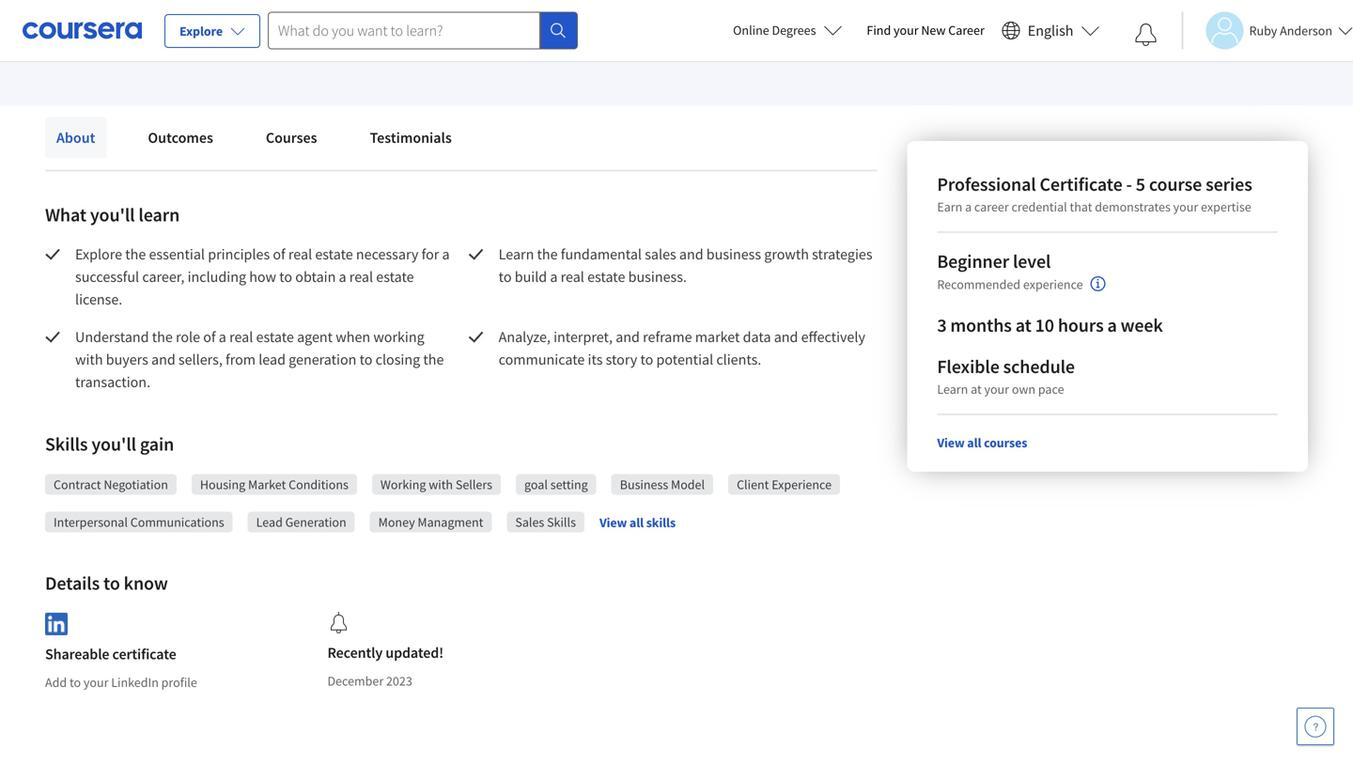 Task type: describe. For each thing, give the bounding box(es) containing it.
your inside flexible schedule learn at your own pace
[[984, 381, 1009, 398]]

sales
[[515, 514, 544, 531]]

coursera plus image
[[134, 44, 249, 55]]

add
[[45, 674, 67, 691]]

money
[[378, 514, 415, 531]]

anderson
[[1280, 22, 1333, 39]]

agent
[[297, 328, 333, 346]]

build
[[515, 267, 547, 286]]

find your new career
[[867, 22, 985, 39]]

a inside 'understand the role of a real estate agent when working with buyers and sellers, from lead generation to closing the transaction.'
[[219, 328, 226, 346]]

sellers,
[[178, 350, 223, 369]]

view all courses
[[937, 434, 1028, 451]]

to inside analyze, interpret, and reframe market data and effectively communicate its story to potential clients.
[[640, 350, 654, 369]]

ruby anderson
[[1250, 22, 1333, 39]]

help center image
[[1305, 715, 1327, 738]]

real up obtain
[[288, 245, 312, 264]]

view all skills
[[600, 514, 676, 531]]

to right "add"
[[70, 674, 81, 691]]

sellers
[[456, 476, 493, 493]]

interpersonal communications
[[54, 514, 224, 531]]

estate inside 'understand the role of a real estate agent when working with buyers and sellers, from lead generation to closing the transaction.'
[[256, 328, 294, 346]]

analyze, interpret, and reframe market data and effectively communicate its story to potential clients.
[[499, 328, 869, 369]]

outcomes link
[[137, 117, 225, 158]]

estate inside learn the fundamental sales and business growth strategies to build a real estate business.
[[587, 267, 625, 286]]

from
[[226, 350, 256, 369]]

december 2023
[[327, 672, 412, 689]]

obtain
[[295, 267, 336, 286]]

estate down the necessary
[[376, 267, 414, 286]]

gain
[[140, 432, 174, 456]]

all for courses
[[967, 434, 982, 451]]

view all courses link
[[937, 434, 1028, 451]]

more
[[308, 40, 341, 59]]

learn inside • learn more
[[269, 40, 305, 59]]

analyze,
[[499, 328, 551, 346]]

contract negotiation
[[54, 476, 168, 493]]

learn more link
[[269, 38, 341, 61]]

business
[[707, 245, 761, 264]]

sales
[[645, 245, 676, 264]]

understand
[[75, 328, 149, 346]]

included
[[45, 40, 100, 59]]

10
[[1035, 313, 1055, 337]]

•
[[256, 39, 262, 59]]

what you'll learn
[[45, 203, 180, 227]]

recommended experience
[[937, 276, 1083, 293]]

a inside professional certificate - 5 course series earn a career credential that demonstrates your expertise
[[965, 198, 972, 215]]

3
[[937, 313, 947, 337]]

clients.
[[717, 350, 762, 369]]

lead
[[256, 514, 283, 531]]

beginner level
[[937, 250, 1051, 273]]

about link
[[45, 117, 107, 158]]

interpret,
[[554, 328, 613, 346]]

understand the role of a real estate agent when working with buyers and sellers, from lead generation to closing the transaction.
[[75, 328, 447, 391]]

ruby anderson button
[[1182, 12, 1353, 49]]

working
[[373, 328, 425, 346]]

data
[[743, 328, 771, 346]]

to inside explore the essential principles of real estate necessary for a successful career, including how to obtain a real estate license.
[[279, 267, 292, 286]]

managment
[[418, 514, 483, 531]]

goal
[[524, 476, 548, 493]]

sales skills
[[515, 514, 576, 531]]

5
[[1136, 172, 1146, 196]]

a left 'week'
[[1108, 313, 1117, 337]]

hours
[[1058, 313, 1104, 337]]

view for view all skills
[[600, 514, 627, 531]]

communicate
[[499, 350, 585, 369]]

what
[[45, 203, 86, 227]]

earn
[[937, 198, 963, 215]]

housing
[[200, 476, 246, 493]]

working
[[381, 476, 426, 493]]

skills
[[646, 514, 676, 531]]

your right find
[[894, 22, 919, 39]]

shareable
[[45, 645, 109, 664]]

series
[[1206, 172, 1253, 196]]

potential
[[657, 350, 714, 369]]

its
[[588, 350, 603, 369]]

transaction.
[[75, 373, 150, 391]]

show notifications image
[[1135, 23, 1157, 46]]

experience
[[1023, 276, 1083, 293]]

real inside 'understand the role of a real estate agent when working with buyers and sellers, from lead generation to closing the transaction.'
[[229, 328, 253, 346]]

successful
[[75, 267, 139, 286]]

essential
[[149, 245, 205, 264]]

including
[[188, 267, 246, 286]]

money managment
[[378, 514, 483, 531]]

explore for explore the essential principles of real estate necessary for a successful career, including how to obtain a real estate license.
[[75, 245, 122, 264]]

at inside flexible schedule learn at your own pace
[[971, 381, 982, 398]]

about
[[56, 128, 95, 147]]

the right closing
[[423, 350, 444, 369]]

that
[[1070, 198, 1093, 215]]

model
[[671, 476, 705, 493]]

estate up obtain
[[315, 245, 353, 264]]

professional
[[937, 172, 1036, 196]]

courses
[[984, 434, 1028, 451]]

shareable certificate
[[45, 645, 176, 664]]

outcomes
[[148, 128, 213, 147]]

0 horizontal spatial skills
[[45, 432, 88, 456]]

goal setting
[[524, 476, 588, 493]]

your inside professional certificate - 5 course series earn a career credential that demonstrates your expertise
[[1174, 198, 1199, 215]]

lead
[[259, 350, 286, 369]]

profile
[[161, 674, 197, 691]]

english button
[[994, 0, 1108, 61]]

experience
[[772, 476, 832, 493]]

english
[[1028, 21, 1074, 40]]

coursera image
[[23, 15, 142, 45]]



Task type: locate. For each thing, give the bounding box(es) containing it.
1 vertical spatial all
[[630, 514, 644, 531]]

1 vertical spatial learn
[[499, 245, 534, 264]]

view for view all courses
[[937, 434, 965, 451]]

0 horizontal spatial all
[[630, 514, 644, 531]]

0 horizontal spatial explore
[[75, 245, 122, 264]]

None search field
[[268, 12, 578, 49]]

1 vertical spatial skills
[[547, 514, 576, 531]]

of inside explore the essential principles of real estate necessary for a successful career, including how to obtain a real estate license.
[[273, 245, 285, 264]]

1 horizontal spatial of
[[273, 245, 285, 264]]

the left role
[[152, 328, 173, 346]]

explore inside explore the essential principles of real estate necessary for a successful career, including how to obtain a real estate license.
[[75, 245, 122, 264]]

explore
[[180, 23, 223, 39], [75, 245, 122, 264]]

1 horizontal spatial learn
[[499, 245, 534, 264]]

all left skills
[[630, 514, 644, 531]]

learn the fundamental sales and business growth strategies to build a real estate business.
[[499, 245, 876, 286]]

skills you'll gain
[[45, 432, 174, 456]]

explore the essential principles of real estate necessary for a successful career, including how to obtain a real estate license.
[[75, 245, 453, 309]]

story
[[606, 350, 637, 369]]

principles
[[208, 245, 270, 264]]

• learn more
[[256, 39, 341, 59]]

to left "build"
[[499, 267, 512, 286]]

0 vertical spatial view
[[937, 434, 965, 451]]

certificate
[[112, 645, 176, 664]]

the up "build"
[[537, 245, 558, 264]]

new
[[921, 22, 946, 39]]

working with sellers
[[381, 476, 493, 493]]

demonstrates
[[1095, 198, 1171, 215]]

all
[[967, 434, 982, 451], [630, 514, 644, 531]]

1 vertical spatial of
[[203, 328, 216, 346]]

your down shareable certificate in the left of the page
[[84, 674, 108, 691]]

-
[[1126, 172, 1132, 196]]

0 vertical spatial at
[[1016, 313, 1032, 337]]

find
[[867, 22, 891, 39]]

view all skills button
[[600, 513, 676, 532]]

fundamental
[[561, 245, 642, 264]]

skills up contract
[[45, 432, 88, 456]]

your
[[894, 22, 919, 39], [1174, 198, 1199, 215], [984, 381, 1009, 398], [84, 674, 108, 691]]

explore up successful
[[75, 245, 122, 264]]

real down the necessary
[[349, 267, 373, 286]]

your left "own"
[[984, 381, 1009, 398]]

linkedin
[[111, 674, 159, 691]]

to down when
[[360, 350, 373, 369]]

to inside 'understand the role of a real estate agent when working with buyers and sellers, from lead generation to closing the transaction.'
[[360, 350, 373, 369]]

a right 'for' on the top left of the page
[[442, 245, 450, 264]]

1 horizontal spatial explore
[[180, 23, 223, 39]]

necessary
[[356, 245, 419, 264]]

and right sales
[[679, 245, 704, 264]]

1 vertical spatial with
[[75, 350, 103, 369]]

0 vertical spatial you'll
[[90, 203, 135, 227]]

generation
[[289, 350, 357, 369]]

you'll up contract negotiation
[[91, 432, 136, 456]]

own
[[1012, 381, 1036, 398]]

1 vertical spatial explore
[[75, 245, 122, 264]]

week
[[1121, 313, 1163, 337]]

client
[[737, 476, 769, 493]]

2 vertical spatial with
[[429, 476, 453, 493]]

you'll for skills
[[91, 432, 136, 456]]

and inside 'understand the role of a real estate agent when working with buyers and sellers, from lead generation to closing the transaction.'
[[151, 350, 175, 369]]

learn up "build"
[[499, 245, 534, 264]]

at left 10
[[1016, 313, 1032, 337]]

business
[[620, 476, 668, 493]]

and inside learn the fundamental sales and business growth strategies to build a real estate business.
[[679, 245, 704, 264]]

estate up 'lead'
[[256, 328, 294, 346]]

What do you want to learn? text field
[[268, 12, 540, 49]]

skills right sales
[[547, 514, 576, 531]]

0 vertical spatial of
[[273, 245, 285, 264]]

the for understand
[[152, 328, 173, 346]]

view left courses
[[937, 434, 965, 451]]

of right role
[[203, 328, 216, 346]]

housing market conditions
[[200, 476, 349, 493]]

updated!
[[386, 643, 444, 662]]

view inside button
[[600, 514, 627, 531]]

to inside learn the fundamental sales and business growth strategies to build a real estate business.
[[499, 267, 512, 286]]

a
[[965, 198, 972, 215], [442, 245, 450, 264], [339, 267, 346, 286], [550, 267, 558, 286], [1108, 313, 1117, 337], [219, 328, 226, 346]]

certificate
[[1040, 172, 1123, 196]]

client experience
[[737, 476, 832, 493]]

ruby
[[1250, 22, 1278, 39]]

real inside learn the fundamental sales and business growth strategies to build a real estate business.
[[561, 267, 584, 286]]

a right "build"
[[550, 267, 558, 286]]

0 vertical spatial with
[[103, 40, 131, 59]]

a inside learn the fundamental sales and business growth strategies to build a real estate business.
[[550, 267, 558, 286]]

schedule
[[1003, 355, 1075, 378]]

1 horizontal spatial at
[[1016, 313, 1032, 337]]

growth
[[764, 245, 809, 264]]

1 vertical spatial at
[[971, 381, 982, 398]]

you'll
[[90, 203, 135, 227], [91, 432, 136, 456]]

the inside explore the essential principles of real estate necessary for a successful career, including how to obtain a real estate license.
[[125, 245, 146, 264]]

details
[[45, 571, 100, 595]]

strategies
[[812, 245, 873, 264]]

real down fundamental
[[561, 267, 584, 286]]

with for working
[[429, 476, 453, 493]]

with right included on the top of page
[[103, 40, 131, 59]]

communications
[[130, 514, 224, 531]]

course
[[1149, 172, 1202, 196]]

courses
[[266, 128, 317, 147]]

0 vertical spatial skills
[[45, 432, 88, 456]]

explore inside explore popup button
[[180, 23, 223, 39]]

all left courses
[[967, 434, 982, 451]]

of inside 'understand the role of a real estate agent when working with buyers and sellers, from lead generation to closing the transaction.'
[[203, 328, 216, 346]]

learn down flexible
[[937, 381, 968, 398]]

interpersonal
[[54, 514, 128, 531]]

the for explore
[[125, 245, 146, 264]]

and right buyers
[[151, 350, 175, 369]]

with
[[103, 40, 131, 59], [75, 350, 103, 369], [429, 476, 453, 493]]

to right how
[[279, 267, 292, 286]]

business.
[[628, 267, 687, 286]]

recommended
[[937, 276, 1021, 293]]

1 horizontal spatial all
[[967, 434, 982, 451]]

setting
[[550, 476, 588, 493]]

role
[[176, 328, 200, 346]]

1 vertical spatial view
[[600, 514, 627, 531]]

flexible
[[937, 355, 1000, 378]]

and right the data
[[774, 328, 798, 346]]

online
[[733, 22, 769, 39]]

0 horizontal spatial at
[[971, 381, 982, 398]]

of up how
[[273, 245, 285, 264]]

the inside learn the fundamental sales and business growth strategies to build a real estate business.
[[537, 245, 558, 264]]

a up from
[[219, 328, 226, 346]]

to left "know"
[[103, 571, 120, 595]]

generation
[[285, 514, 346, 531]]

the up career,
[[125, 245, 146, 264]]

beginner
[[937, 250, 1009, 273]]

0 vertical spatial explore
[[180, 23, 223, 39]]

courses link
[[255, 117, 329, 158]]

2 vertical spatial learn
[[937, 381, 968, 398]]

at
[[1016, 313, 1032, 337], [971, 381, 982, 398]]

effectively
[[801, 328, 866, 346]]

1 horizontal spatial view
[[937, 434, 965, 451]]

the for learn
[[537, 245, 558, 264]]

your down course
[[1174, 198, 1199, 215]]

you'll for what
[[90, 203, 135, 227]]

flexible schedule learn at your own pace
[[937, 355, 1075, 398]]

0 vertical spatial all
[[967, 434, 982, 451]]

conditions
[[289, 476, 349, 493]]

a right earn
[[965, 198, 972, 215]]

explore up coursera plus image
[[180, 23, 223, 39]]

with inside 'understand the role of a real estate agent when working with buyers and sellers, from lead generation to closing the transaction.'
[[75, 350, 103, 369]]

when
[[336, 328, 370, 346]]

business model
[[620, 476, 705, 493]]

learn inside learn the fundamental sales and business growth strategies to build a real estate business.
[[499, 245, 534, 264]]

with down the "understand"
[[75, 350, 103, 369]]

and up story
[[616, 328, 640, 346]]

a right obtain
[[339, 267, 346, 286]]

with left sellers
[[429, 476, 453, 493]]

at down flexible
[[971, 381, 982, 398]]

months
[[951, 313, 1012, 337]]

credential
[[1012, 198, 1067, 215]]

buyers
[[106, 350, 148, 369]]

market
[[248, 476, 286, 493]]

2 horizontal spatial learn
[[937, 381, 968, 398]]

you'll left learn
[[90, 203, 135, 227]]

3 months at 10 hours a week
[[937, 313, 1163, 337]]

contract
[[54, 476, 101, 493]]

view left skills
[[600, 514, 627, 531]]

all inside view all skills button
[[630, 514, 644, 531]]

online degrees
[[733, 22, 816, 39]]

0 horizontal spatial view
[[600, 514, 627, 531]]

market
[[695, 328, 740, 346]]

with for included
[[103, 40, 131, 59]]

degrees
[[772, 22, 816, 39]]

1 horizontal spatial skills
[[547, 514, 576, 531]]

to
[[279, 267, 292, 286], [499, 267, 512, 286], [360, 350, 373, 369], [640, 350, 654, 369], [103, 571, 120, 595], [70, 674, 81, 691]]

0 horizontal spatial of
[[203, 328, 216, 346]]

professional certificate - 5 course series earn a career credential that demonstrates your expertise
[[937, 172, 1253, 215]]

career
[[975, 198, 1009, 215]]

information about difficulty level pre-requisites. image
[[1091, 276, 1106, 291]]

to right story
[[640, 350, 654, 369]]

recently
[[327, 643, 383, 662]]

the
[[125, 245, 146, 264], [537, 245, 558, 264], [152, 328, 173, 346], [423, 350, 444, 369]]

learn inside flexible schedule learn at your own pace
[[937, 381, 968, 398]]

real up from
[[229, 328, 253, 346]]

0 horizontal spatial learn
[[269, 40, 305, 59]]

estate down fundamental
[[587, 267, 625, 286]]

explore for explore
[[180, 23, 223, 39]]

1 vertical spatial you'll
[[91, 432, 136, 456]]

all for skills
[[630, 514, 644, 531]]

learn right •
[[269, 40, 305, 59]]

0 vertical spatial learn
[[269, 40, 305, 59]]

december
[[327, 672, 384, 689]]

find your new career link
[[858, 19, 994, 42]]



Task type: vqa. For each thing, say whether or not it's contained in the screenshot.
Earn Your Degree Carousel ELEMENT
no



